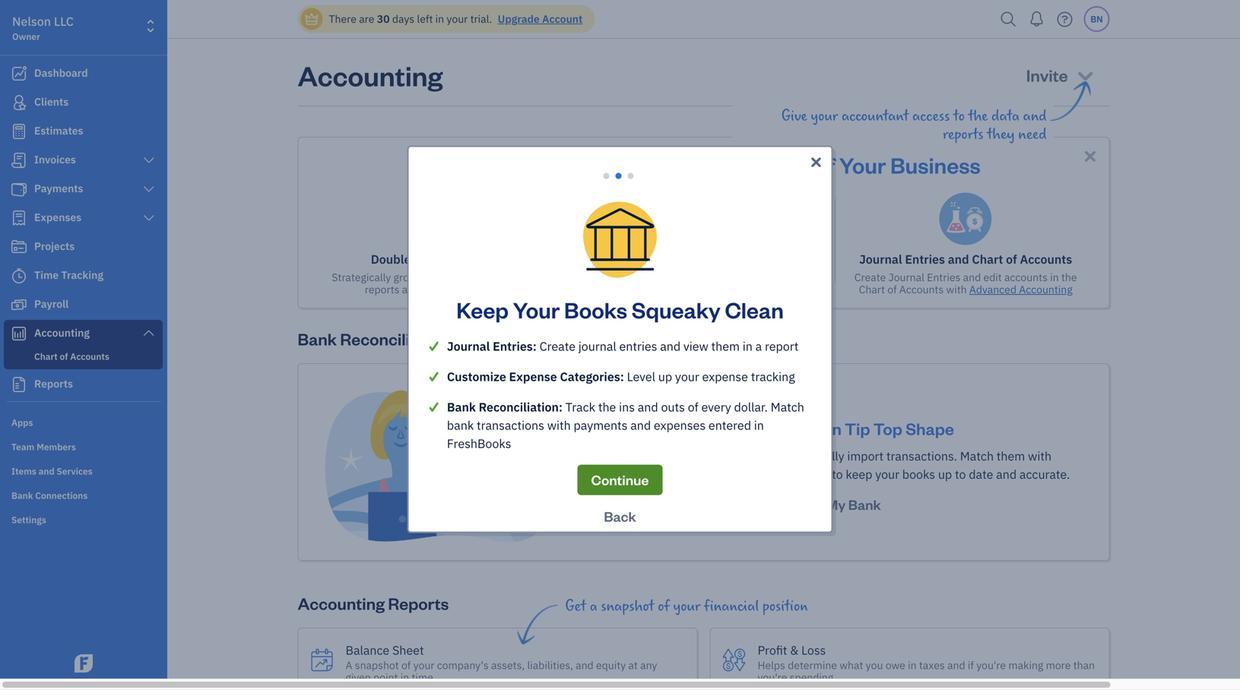 Task type: locate. For each thing, give the bounding box(es) containing it.
a inside 'dialog'
[[756, 339, 762, 355]]

business
[[444, 270, 486, 285]]

create inside keep your books squeaky clean 'dialog'
[[540, 339, 576, 355]]

reconciliation:
[[479, 399, 563, 415]]

bank down customize
[[447, 399, 476, 415]]

of inside track the ins and outs of every dollar. match bank transactions with payments and expenses entered in freshbooks
[[688, 399, 699, 415]]

get a snapshot of your financial position
[[566, 599, 809, 616]]

2 horizontal spatial the
[[1062, 270, 1078, 285]]

with down journal entries and chart of accounts
[[947, 283, 967, 297]]

2 vertical spatial the
[[599, 399, 616, 415]]

keep down business
[[457, 296, 509, 324]]

reports
[[365, 283, 400, 297]]

keep down import in the right bottom of the page
[[846, 467, 873, 483]]

bank down the strategically
[[298, 328, 337, 350]]

bank left account
[[681, 449, 708, 464]]

get for get a snapshot of your financial position
[[566, 599, 587, 616]]

freshbooks down automatically
[[765, 467, 830, 483]]

match up keep your books squeaky clean
[[599, 270, 628, 285]]

with left valuable
[[488, 270, 509, 285]]

1 horizontal spatial your
[[739, 418, 775, 440]]

expenses inside connect your bank account to automatically import transactions. match them with income and expenses tracked in freshbooks to keep your books up to date and accurate.
[[653, 467, 705, 483]]

bank for bank reconciliation
[[298, 328, 337, 350]]

up right the level
[[659, 369, 673, 385]]

1 vertical spatial snapshot
[[355, 659, 399, 673]]

transactions down bank reconciliation:
[[477, 418, 545, 434]]

get left direct
[[427, 151, 464, 179]]

sight
[[607, 151, 659, 179]]

connect your bank account to automatically import transactions. match them with income and expenses tracked in freshbooks to keep your books up to date and accurate.
[[587, 449, 1071, 483]]

them inside keep your books squeaky clean 'dialog'
[[712, 339, 740, 355]]

books inside bank reconciliation match bank transactions to keep your books squeaky clean.
[[780, 270, 809, 285]]

and left "if"
[[948, 659, 966, 673]]

track the ins and outs of every dollar. match bank transactions with payments and expenses entered in freshbooks
[[447, 399, 805, 452]]

2 vertical spatial your
[[739, 418, 775, 440]]

and down journal entries and chart of accounts
[[964, 270, 982, 285]]

transactions.
[[887, 449, 958, 464]]

books up journal
[[565, 296, 628, 324]]

expenses left tracked
[[653, 467, 705, 483]]

your down entry
[[420, 270, 441, 285]]

position
[[763, 599, 809, 616]]

1 vertical spatial check image
[[427, 368, 447, 386]]

connect for my
[[770, 496, 824, 514]]

chart
[[973, 251, 1004, 267], [859, 283, 885, 297]]

making
[[1009, 659, 1044, 673]]

1 vertical spatial journal
[[889, 270, 925, 285]]

view
[[684, 339, 709, 355]]

1 vertical spatial reconciliation
[[340, 328, 448, 350]]

0 vertical spatial connect
[[606, 449, 651, 464]]

1 horizontal spatial them
[[997, 449, 1026, 464]]

bank connections image
[[11, 489, 163, 501]]

0 vertical spatial up
[[659, 369, 673, 385]]

0 horizontal spatial your
[[513, 296, 560, 324]]

to inside bank reconciliation match bank transactions to keep your books squeaky clean.
[[719, 270, 728, 285]]

ins
[[619, 399, 635, 415]]

bank inside bank reconciliation match bank transactions to keep your books squeaky clean.
[[648, 251, 677, 267]]

team members image
[[11, 440, 163, 453]]

match
[[599, 270, 628, 285], [771, 399, 805, 415], [961, 449, 994, 464]]

1 horizontal spatial accounts
[[1021, 251, 1073, 267]]

transactions
[[657, 270, 716, 285], [477, 418, 545, 434]]

with inside track the ins and outs of every dollar. match bank transactions with payments and expenses entered in freshbooks
[[548, 418, 571, 434]]

connect your bank account to begin matching your bank transactions image
[[323, 389, 566, 544]]

keep up clean
[[731, 270, 754, 285]]

1 horizontal spatial you're
[[977, 659, 1007, 673]]

timer image
[[10, 269, 28, 284]]

and down ins
[[631, 418, 651, 434]]

bank down check icon
[[447, 418, 474, 434]]

and right ins
[[638, 399, 659, 415]]

date
[[969, 467, 994, 483]]

journal entries: create journal entries and view them in a report
[[447, 339, 799, 355]]

reconciliation for bank reconciliation match bank transactions to keep your books squeaky clean.
[[680, 251, 760, 267]]

money image
[[10, 297, 28, 313]]

3 chevron large down image from the top
[[142, 212, 156, 224]]

back
[[604, 508, 637, 526]]

snapshot
[[601, 599, 655, 616], [355, 659, 399, 673]]

1 vertical spatial up
[[939, 467, 953, 483]]

expense
[[703, 369, 749, 385]]

0 horizontal spatial match
[[599, 270, 628, 285]]

accounts
[[1005, 270, 1048, 285]]

accounts down journal entries and chart of accounts
[[900, 283, 944, 297]]

1 horizontal spatial chart
[[973, 251, 1004, 267]]

books up automatically
[[778, 418, 825, 440]]

0 vertical spatial reconciliation
[[680, 251, 760, 267]]

0 vertical spatial entries
[[906, 251, 946, 267]]

reconciliation inside bank reconciliation match bank transactions to keep your books squeaky clean.
[[680, 251, 760, 267]]

1 vertical spatial books
[[778, 418, 825, 440]]

journal inside keep your books squeaky clean 'dialog'
[[447, 339, 490, 355]]

1 vertical spatial accounts
[[900, 283, 944, 297]]

0 vertical spatial match
[[599, 270, 628, 285]]

them up accurate.
[[997, 449, 1026, 464]]

match down the tracking
[[771, 399, 805, 415]]

1 vertical spatial bank
[[447, 418, 474, 434]]

keep your books squeaky clean dialog
[[0, 127, 1241, 552]]

2 vertical spatial bank
[[681, 449, 708, 464]]

get for get direct line of sight into the health of your business
[[427, 151, 464, 179]]

entries up the create journal entries and edit accounts in the chart of accounts with
[[906, 251, 946, 267]]

1 vertical spatial freshbooks
[[765, 467, 830, 483]]

of inside the create journal entries and edit accounts in the chart of accounts with
[[888, 283, 897, 297]]

0 vertical spatial a
[[756, 339, 762, 355]]

in right tracked
[[752, 467, 762, 483]]

1 vertical spatial transactions
[[477, 418, 545, 434]]

match for and
[[771, 399, 805, 415]]

1 horizontal spatial snapshot
[[601, 599, 655, 616]]

freshbooks
[[447, 436, 512, 452], [765, 467, 830, 483]]

transactions up squeaky
[[657, 270, 716, 285]]

project image
[[10, 240, 28, 255]]

reconciliation up clean.
[[680, 251, 760, 267]]

you're right "if"
[[977, 659, 1007, 673]]

reconciliation down reports
[[340, 328, 448, 350]]

0 vertical spatial them
[[712, 339, 740, 355]]

shape
[[906, 418, 955, 440]]

determine
[[788, 659, 838, 673]]

books down transactions.
[[903, 467, 936, 483]]

entries
[[906, 251, 946, 267], [928, 270, 961, 285]]

outs
[[661, 399, 685, 415]]

journal entries and chart of accounts image
[[940, 192, 993, 246]]

2 horizontal spatial bank
[[681, 449, 708, 464]]

expenses inside track the ins and outs of every dollar. match bank transactions with payments and expenses entered in freshbooks
[[654, 418, 706, 434]]

accounts up accounts
[[1021, 251, 1073, 267]]

financial
[[704, 599, 759, 616]]

0 horizontal spatial bank
[[447, 418, 474, 434]]

a up equity
[[590, 599, 598, 616]]

keep
[[457, 296, 509, 324], [697, 418, 736, 440]]

match inside track the ins and outs of every dollar. match bank transactions with payments and expenses entered in freshbooks
[[771, 399, 805, 415]]

and left view
[[661, 339, 681, 355]]

1 horizontal spatial a
[[756, 339, 762, 355]]

items and services image
[[11, 465, 163, 477]]

to
[[719, 270, 728, 285], [757, 449, 768, 464], [832, 467, 843, 483], [956, 467, 967, 483]]

2 vertical spatial match
[[961, 449, 994, 464]]

1 horizontal spatial up
[[939, 467, 953, 483]]

keep your books in tip top shape
[[697, 418, 955, 440]]

your inside 'dialog'
[[513, 296, 560, 324]]

keep inside 'dialog'
[[457, 296, 509, 324]]

books up clean
[[780, 270, 809, 285]]

bank reconciliation
[[298, 328, 448, 350]]

report image
[[10, 377, 28, 393]]

you're
[[977, 659, 1007, 673], [758, 671, 788, 685]]

up inside connect your bank account to automatically import transactions. match them with income and expenses tracked in freshbooks to keep your books up to date and accurate.
[[939, 467, 953, 483]]

bank up squeaky
[[648, 251, 677, 267]]

2 check image from the top
[[427, 368, 447, 386]]

1 vertical spatial get
[[566, 599, 587, 616]]

0 vertical spatial keep
[[457, 296, 509, 324]]

the up payments
[[599, 399, 616, 415]]

1 horizontal spatial reconciliation
[[680, 251, 760, 267]]

level
[[627, 369, 656, 385]]

0 horizontal spatial the
[[599, 399, 616, 415]]

0 vertical spatial snapshot
[[601, 599, 655, 616]]

0 vertical spatial check image
[[427, 337, 447, 356]]

your left company's
[[414, 659, 435, 673]]

accounting up business
[[449, 251, 513, 267]]

snapshot right the a
[[355, 659, 399, 673]]

0 vertical spatial keep
[[731, 270, 754, 285]]

0 horizontal spatial snapshot
[[355, 659, 399, 673]]

in inside balance sheet a snapshot of your company's assets, liabilities, and equity at any given point in time
[[401, 671, 409, 685]]

0 horizontal spatial create
[[540, 339, 576, 355]]

0 horizontal spatial keep
[[457, 296, 509, 324]]

your up clean
[[757, 270, 778, 285]]

1 vertical spatial expenses
[[653, 467, 705, 483]]

connect left my
[[770, 496, 824, 514]]

check image
[[427, 337, 447, 356], [427, 368, 447, 386]]

connect inside button
[[770, 496, 824, 514]]

bank
[[648, 251, 677, 267], [298, 328, 337, 350], [447, 399, 476, 415], [849, 496, 882, 514]]

0 horizontal spatial up
[[659, 369, 673, 385]]

in left time
[[401, 671, 409, 685]]

0 horizontal spatial them
[[712, 339, 740, 355]]

journal inside the create journal entries and edit accounts in the chart of accounts with
[[889, 270, 925, 285]]

snapshot inside balance sheet a snapshot of your company's assets, liabilities, and equity at any given point in time
[[355, 659, 399, 673]]

your inside double-entry accounting strategically grow your business with valuable reports and insights.
[[420, 270, 441, 285]]

0 vertical spatial your
[[840, 151, 887, 179]]

insights.
[[423, 283, 463, 297]]

2 horizontal spatial your
[[840, 151, 887, 179]]

with up accurate.
[[1029, 449, 1052, 464]]

1 horizontal spatial bank
[[631, 270, 654, 285]]

30
[[377, 12, 390, 26]]

than
[[1074, 659, 1096, 673]]

at
[[629, 659, 638, 673]]

0 vertical spatial freshbooks
[[447, 436, 512, 452]]

1 horizontal spatial books
[[903, 467, 936, 483]]

match inside connect your bank account to automatically import transactions. match them with income and expenses tracked in freshbooks to keep your books up to date and accurate.
[[961, 449, 994, 464]]

0 vertical spatial the
[[707, 151, 740, 179]]

1 horizontal spatial transactions
[[657, 270, 716, 285]]

books
[[780, 270, 809, 285], [903, 467, 936, 483]]

get up liabilities,
[[566, 599, 587, 616]]

reports
[[388, 593, 449, 615]]

chevron large down image for chart icon
[[142, 327, 156, 339]]

freshbooks down bank reconciliation:
[[447, 436, 512, 452]]

expense image
[[10, 211, 28, 226]]

connect inside connect your bank account to automatically import transactions. match them with income and expenses tracked in freshbooks to keep your books up to date and accurate.
[[606, 449, 651, 464]]

settings image
[[11, 514, 163, 526]]

your down dollar.
[[739, 418, 775, 440]]

1 vertical spatial chart
[[859, 283, 885, 297]]

and left equity
[[576, 659, 594, 673]]

in right accounts
[[1051, 270, 1060, 285]]

0 vertical spatial create
[[855, 270, 887, 285]]

1 check image from the top
[[427, 337, 447, 356]]

entries
[[620, 339, 658, 355]]

1 vertical spatial the
[[1062, 270, 1078, 285]]

the right into
[[707, 151, 740, 179]]

0 horizontal spatial freshbooks
[[447, 436, 512, 452]]

1 horizontal spatial books
[[778, 418, 825, 440]]

your down valuable
[[513, 296, 560, 324]]

continue button
[[578, 465, 663, 496]]

bank inside connect your bank account to automatically import transactions. match them with income and expenses tracked in freshbooks to keep your books up to date and accurate.
[[681, 449, 708, 464]]

bank inside track the ins and outs of every dollar. match bank transactions with payments and expenses entered in freshbooks
[[447, 418, 474, 434]]

1 vertical spatial keep
[[697, 418, 736, 440]]

1 vertical spatial connect
[[770, 496, 824, 514]]

accounting down are
[[298, 57, 443, 93]]

your for keep your books in tip top shape
[[739, 418, 775, 440]]

in inside track the ins and outs of every dollar. match bank transactions with payments and expenses entered in freshbooks
[[754, 418, 764, 434]]

bank right my
[[849, 496, 882, 514]]

liabilities,
[[528, 659, 573, 673]]

chevron large down image for payment image
[[142, 183, 156, 196]]

journal for journal entries and chart of accounts
[[860, 251, 903, 267]]

journal for journal entries: create journal entries and view them in a report
[[447, 339, 490, 355]]

and right reports
[[402, 283, 420, 297]]

0 vertical spatial journal
[[860, 251, 903, 267]]

0 horizontal spatial get
[[427, 151, 464, 179]]

journal
[[860, 251, 903, 267], [889, 270, 925, 285], [447, 339, 490, 355]]

keep for keep your books squeaky clean
[[457, 296, 509, 324]]

to right clean.
[[719, 270, 728, 285]]

0 horizontal spatial chart
[[859, 283, 885, 297]]

2 vertical spatial journal
[[447, 339, 490, 355]]

get
[[427, 151, 464, 179], [566, 599, 587, 616]]

bank reconciliation:
[[447, 399, 563, 415]]

0 vertical spatial books
[[780, 270, 809, 285]]

you're down 'profit'
[[758, 671, 788, 685]]

0 horizontal spatial transactions
[[477, 418, 545, 434]]

1 vertical spatial your
[[513, 296, 560, 324]]

0 horizontal spatial books
[[780, 270, 809, 285]]

the right accounts
[[1062, 270, 1078, 285]]

0 vertical spatial accounts
[[1021, 251, 1073, 267]]

reconciliation for bank reconciliation
[[340, 328, 448, 350]]

0 vertical spatial books
[[565, 296, 628, 324]]

1 vertical spatial keep
[[846, 467, 873, 483]]

your down import in the right bottom of the page
[[876, 467, 900, 483]]

every
[[702, 399, 732, 415]]

get direct line of sight into the health of your business
[[427, 151, 981, 179]]

0 vertical spatial transactions
[[657, 270, 716, 285]]

match up date
[[961, 449, 994, 464]]

to right account
[[757, 449, 768, 464]]

0 horizontal spatial accounts
[[900, 283, 944, 297]]

to up my
[[832, 467, 843, 483]]

chevron large down image
[[142, 154, 156, 167], [142, 183, 156, 196], [142, 212, 156, 224], [142, 327, 156, 339]]

a
[[346, 659, 353, 673]]

4 chevron large down image from the top
[[142, 327, 156, 339]]

0 vertical spatial expenses
[[654, 418, 706, 434]]

2 chevron large down image from the top
[[142, 183, 156, 196]]

1 vertical spatial a
[[590, 599, 598, 616]]

1 horizontal spatial keep
[[846, 467, 873, 483]]

and up the create journal entries and edit accounts in the chart of accounts with
[[948, 251, 970, 267]]

snapshot up at
[[601, 599, 655, 616]]

1 vertical spatial books
[[903, 467, 936, 483]]

in right the owe
[[908, 659, 917, 673]]

0 horizontal spatial connect
[[606, 449, 651, 464]]

1 vertical spatial them
[[997, 449, 1026, 464]]

a left report
[[756, 339, 762, 355]]

keep down every
[[697, 418, 736, 440]]

1 vertical spatial create
[[540, 339, 576, 355]]

1 horizontal spatial get
[[566, 599, 587, 616]]

income
[[587, 467, 627, 483]]

1 horizontal spatial match
[[771, 399, 805, 415]]

1 vertical spatial entries
[[928, 270, 961, 285]]

expenses down outs
[[654, 418, 706, 434]]

tip
[[845, 418, 871, 440]]

0 horizontal spatial keep
[[731, 270, 754, 285]]

with down track
[[548, 418, 571, 434]]

your
[[447, 12, 468, 26], [420, 270, 441, 285], [757, 270, 778, 285], [675, 369, 700, 385], [654, 449, 678, 464], [876, 467, 900, 483], [674, 599, 701, 616], [414, 659, 435, 673]]

create
[[855, 270, 887, 285], [540, 339, 576, 355]]

1 horizontal spatial keep
[[697, 418, 736, 440]]

the
[[707, 151, 740, 179], [1062, 270, 1078, 285], [599, 399, 616, 415]]

0 vertical spatial bank
[[631, 270, 654, 285]]

business
[[891, 151, 981, 179]]

if
[[968, 659, 974, 673]]

check image up check icon
[[427, 368, 447, 386]]

bank up keep your books squeaky clean
[[631, 270, 654, 285]]

of inside balance sheet a snapshot of your company's assets, liabilities, and equity at any given point in time
[[402, 659, 411, 673]]

accounting reports
[[298, 593, 449, 615]]

up down transactions.
[[939, 467, 953, 483]]

1 chevron large down image from the top
[[142, 154, 156, 167]]

valuable
[[511, 270, 552, 285]]

double-
[[371, 251, 416, 267]]

in inside profit & loss helps determine what you owe in taxes and if you're making more than you're spending
[[908, 659, 917, 673]]

your down view
[[675, 369, 700, 385]]

in down dollar.
[[754, 418, 764, 434]]

check image up customize
[[427, 337, 447, 356]]

entered
[[709, 418, 752, 434]]

connect
[[606, 449, 651, 464], [770, 496, 824, 514]]

entries down journal entries and chart of accounts
[[928, 270, 961, 285]]

invoice image
[[10, 153, 28, 168]]

1 vertical spatial match
[[771, 399, 805, 415]]

0 vertical spatial get
[[427, 151, 464, 179]]

point
[[374, 671, 398, 685]]

more
[[1047, 659, 1071, 673]]

books inside 'dialog'
[[565, 296, 628, 324]]

bank inside keep your books squeaky clean 'dialog'
[[447, 399, 476, 415]]

accounting
[[298, 57, 443, 93], [449, 251, 513, 267], [1020, 283, 1073, 297], [298, 593, 385, 615]]

1 horizontal spatial freshbooks
[[765, 467, 830, 483]]

go to help image
[[1053, 8, 1078, 31]]

0 horizontal spatial reconciliation
[[340, 328, 448, 350]]

client image
[[10, 95, 28, 110]]

bank reconciliation match bank transactions to keep your books squeaky clean.
[[599, 251, 809, 297]]

connect up continue
[[606, 449, 651, 464]]

2 horizontal spatial match
[[961, 449, 994, 464]]

connect my bank button
[[756, 490, 895, 520]]

your left business at the right top
[[840, 151, 887, 179]]

them right view
[[712, 339, 740, 355]]

transactions inside track the ins and outs of every dollar. match bank transactions with payments and expenses entered in freshbooks
[[477, 418, 545, 434]]

1 horizontal spatial create
[[855, 270, 887, 285]]

1 horizontal spatial connect
[[770, 496, 824, 514]]

close image
[[1082, 148, 1100, 165], [809, 153, 825, 171]]

and inside balance sheet a snapshot of your company's assets, liabilities, and equity at any given point in time
[[576, 659, 594, 673]]

0 horizontal spatial books
[[565, 296, 628, 324]]



Task type: describe. For each thing, give the bounding box(es) containing it.
grow
[[394, 270, 417, 285]]

your inside bank reconciliation match bank transactions to keep your books squeaky clean.
[[757, 270, 778, 285]]

customize expense categories: level up your expense tracking
[[447, 369, 796, 385]]

freshbooks image
[[72, 655, 96, 673]]

match for account
[[961, 449, 994, 464]]

clean
[[725, 296, 784, 324]]

equity
[[596, 659, 626, 673]]

main element
[[0, 0, 205, 679]]

into
[[663, 151, 702, 179]]

apps image
[[11, 416, 163, 428]]

your left financial
[[674, 599, 701, 616]]

keep inside connect your bank account to automatically import transactions. match them with income and expenses tracked in freshbooks to keep your books up to date and accurate.
[[846, 467, 873, 483]]

your left the trial.
[[447, 12, 468, 26]]

health
[[744, 151, 811, 179]]

0 vertical spatial chart
[[973, 251, 1004, 267]]

&
[[791, 643, 799, 659]]

helps
[[758, 659, 786, 673]]

in inside connect your bank account to automatically import transactions. match them with income and expenses tracked in freshbooks to keep your books up to date and accurate.
[[752, 467, 762, 483]]

any
[[641, 659, 658, 673]]

and inside profit & loss helps determine what you owe in taxes and if you're making more than you're spending
[[948, 659, 966, 673]]

your inside balance sheet a snapshot of your company's assets, liabilities, and equity at any given point in time
[[414, 659, 435, 673]]

left
[[417, 12, 433, 26]]

back button
[[591, 502, 650, 532]]

import
[[848, 449, 884, 464]]

llc
[[54, 13, 74, 29]]

bank for bank reconciliation match bank transactions to keep your books squeaky clean.
[[648, 251, 677, 267]]

sheet
[[393, 643, 424, 659]]

keep inside bank reconciliation match bank transactions to keep your books squeaky clean.
[[731, 270, 754, 285]]

0 horizontal spatial you're
[[758, 671, 788, 685]]

with inside connect your bank account to automatically import transactions. match them with income and expenses tracked in freshbooks to keep your books up to date and accurate.
[[1029, 449, 1052, 464]]

your down outs
[[654, 449, 678, 464]]

time
[[412, 671, 434, 685]]

estimate image
[[10, 124, 28, 139]]

what
[[840, 659, 864, 673]]

track
[[566, 399, 596, 415]]

check image
[[427, 398, 447, 417]]

keep for keep your books in tip top shape
[[697, 418, 736, 440]]

in left 'tip'
[[829, 418, 842, 440]]

in inside the create journal entries and edit accounts in the chart of accounts with
[[1051, 270, 1060, 285]]

entry
[[416, 251, 446, 267]]

connect for your
[[606, 449, 651, 464]]

books for squeaky
[[565, 296, 628, 324]]

there are 30 days left in your trial. upgrade account
[[329, 12, 583, 26]]

chevron large down image for expense icon
[[142, 212, 156, 224]]

journal entries and chart of accounts
[[860, 251, 1073, 267]]

assets,
[[491, 659, 525, 673]]

owe
[[886, 659, 906, 673]]

books for in
[[778, 418, 825, 440]]

chevron large down image for the invoice image
[[142, 154, 156, 167]]

upgrade
[[498, 12, 540, 26]]

advanced accounting
[[970, 283, 1073, 297]]

search image
[[997, 8, 1021, 31]]

squeaky
[[640, 283, 680, 297]]

payment image
[[10, 182, 28, 197]]

freshbooks inside connect your bank account to automatically import transactions. match them with income and expenses tracked in freshbooks to keep your books up to date and accurate.
[[765, 467, 830, 483]]

report
[[765, 339, 799, 355]]

balance
[[346, 643, 390, 659]]

profit & loss helps determine what you owe in taxes and if you're making more than you're spending
[[758, 643, 1096, 685]]

and inside the create journal entries and edit accounts in the chart of accounts with
[[964, 270, 982, 285]]

accounting right advanced
[[1020, 283, 1073, 297]]

my
[[827, 496, 846, 514]]

accounting inside double-entry accounting strategically grow your business with valuable reports and insights.
[[449, 251, 513, 267]]

accounting up balance
[[298, 593, 385, 615]]

check image for customize
[[427, 368, 447, 386]]

transactions inside bank reconciliation match bank transactions to keep your books squeaky clean.
[[657, 270, 716, 285]]

balance sheet a snapshot of your company's assets, liabilities, and equity at any given point in time
[[346, 643, 658, 685]]

accounts inside the create journal entries and edit accounts in the chart of accounts with
[[900, 283, 944, 297]]

in left report
[[743, 339, 753, 355]]

freshbooks inside track the ins and outs of every dollar. match bank transactions with payments and expenses entered in freshbooks
[[447, 436, 512, 452]]

bank inside bank reconciliation match bank transactions to keep your books squeaky clean.
[[631, 270, 654, 285]]

journal
[[579, 339, 617, 355]]

payments
[[574, 418, 628, 434]]

edit
[[984, 270, 1002, 285]]

days
[[392, 12, 415, 26]]

continue
[[592, 471, 649, 489]]

and right date
[[997, 467, 1017, 483]]

tracking
[[751, 369, 796, 385]]

chart image
[[10, 326, 28, 342]]

and right income
[[630, 467, 651, 483]]

clean.
[[683, 283, 712, 297]]

the inside the create journal entries and edit accounts in the chart of accounts with
[[1062, 270, 1078, 285]]

strategically
[[332, 270, 391, 285]]

crown image
[[304, 11, 320, 27]]

the inside track the ins and outs of every dollar. match bank transactions with payments and expenses entered in freshbooks
[[599, 399, 616, 415]]

in right left
[[436, 12, 444, 26]]

0 horizontal spatial close image
[[809, 153, 825, 171]]

books inside connect your bank account to automatically import transactions. match them with income and expenses tracked in freshbooks to keep your books up to date and accurate.
[[903, 467, 936, 483]]

bank inside button
[[849, 496, 882, 514]]

with inside double-entry accounting strategically grow your business with valuable reports and insights.
[[488, 270, 509, 285]]

nelson llc owner
[[12, 13, 74, 43]]

dollar.
[[735, 399, 768, 415]]

squeaky
[[632, 296, 721, 324]]

them inside connect your bank account to automatically import transactions. match them with income and expenses tracked in freshbooks to keep your books up to date and accurate.
[[997, 449, 1026, 464]]

dashboard image
[[10, 66, 28, 81]]

profit
[[758, 643, 788, 659]]

advanced
[[970, 283, 1017, 297]]

loss
[[802, 643, 826, 659]]

bank for bank reconciliation:
[[447, 399, 476, 415]]

1 horizontal spatial close image
[[1082, 148, 1100, 165]]

0 horizontal spatial a
[[590, 599, 598, 616]]

nelson
[[12, 13, 51, 29]]

your for keep your books squeaky clean
[[513, 296, 560, 324]]

trial.
[[471, 12, 493, 26]]

create inside the create journal entries and edit accounts in the chart of accounts with
[[855, 270, 887, 285]]

taxes
[[920, 659, 945, 673]]

up inside keep your books squeaky clean 'dialog'
[[659, 369, 673, 385]]

spending
[[790, 671, 834, 685]]

entries:
[[493, 339, 537, 355]]

company's
[[437, 659, 489, 673]]

check image for journal
[[427, 337, 447, 356]]

connect my bank
[[770, 496, 882, 514]]

to left date
[[956, 467, 967, 483]]

keep your books squeaky clean
[[457, 296, 784, 324]]

upgrade account link
[[495, 12, 583, 26]]

given
[[346, 671, 371, 685]]

line
[[535, 151, 578, 179]]

accurate.
[[1020, 467, 1071, 483]]

entries inside the create journal entries and edit accounts in the chart of accounts with
[[928, 270, 961, 285]]

top
[[874, 418, 903, 440]]

chart inside the create journal entries and edit accounts in the chart of accounts with
[[859, 283, 885, 297]]

expense
[[509, 369, 557, 385]]

tracked
[[708, 467, 750, 483]]

create journal entries and edit accounts in the chart of accounts with
[[855, 270, 1078, 297]]

automatically
[[771, 449, 845, 464]]

with inside the create journal entries and edit accounts in the chart of accounts with
[[947, 283, 967, 297]]

there
[[329, 12, 357, 26]]

are
[[359, 12, 375, 26]]

and inside double-entry accounting strategically grow your business with valuable reports and insights.
[[402, 283, 420, 297]]

direct
[[468, 151, 530, 179]]

categories:
[[560, 369, 624, 385]]

double-entry accounting strategically grow your business with valuable reports and insights.
[[332, 251, 552, 297]]

match inside bank reconciliation match bank transactions to keep your books squeaky clean.
[[599, 270, 628, 285]]

your inside 'dialog'
[[675, 369, 700, 385]]

you
[[866, 659, 884, 673]]



Task type: vqa. For each thing, say whether or not it's contained in the screenshot.
Connect
yes



